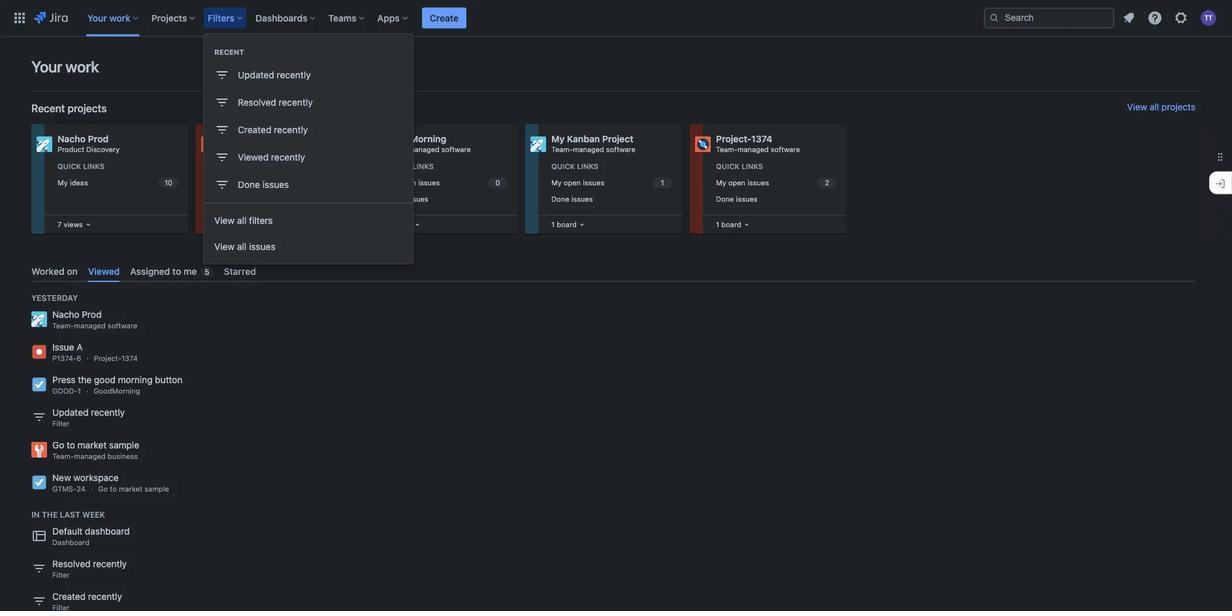 Task type: describe. For each thing, give the bounding box(es) containing it.
3 quick links from the left
[[387, 162, 434, 171]]

dashboard
[[85, 527, 130, 537]]

2 my open issues from the left
[[387, 179, 440, 187]]

viewed recently link
[[204, 144, 413, 171]]

board image for product
[[83, 220, 93, 230]]

ideas
[[70, 179, 88, 187]]

to up viewed recently
[[237, 134, 246, 144]]

1 board button
[[714, 218, 752, 232]]

on
[[67, 266, 78, 277]]

help image
[[1148, 10, 1164, 26]]

dashboards button
[[252, 8, 321, 28]]

nacho for nacho prod product discovery
[[58, 134, 86, 144]]

my inside my kanban project team-managed software
[[552, 134, 565, 144]]

default
[[52, 527, 83, 537]]

view all issues
[[214, 242, 276, 252]]

project- inside project-1374 team-managed software
[[716, 134, 752, 144]]

done for project-
[[716, 195, 734, 203]]

product
[[58, 145, 84, 154]]

quick for nacho
[[58, 162, 81, 171]]

open for my
[[564, 179, 581, 187]]

week
[[82, 511, 105, 520]]

0 vertical spatial market
[[248, 134, 279, 144]]

workspace
[[73, 473, 119, 484]]

in
[[31, 511, 40, 520]]

projects
[[151, 12, 187, 23]]

all for filters
[[237, 215, 247, 226]]

done issues down goodmorning team-managed software
[[387, 195, 429, 203]]

assigned to me
[[130, 266, 197, 277]]

resolved for resolved recently
[[238, 97, 276, 108]]

0 vertical spatial created
[[238, 125, 272, 135]]

nacho prod team-managed software
[[52, 310, 137, 331]]

kanban
[[567, 134, 600, 144]]

done down viewed recently
[[238, 179, 260, 190]]

project
[[603, 134, 634, 144]]

1 board image from the left
[[412, 220, 423, 230]]

starred
[[224, 266, 256, 277]]

teams
[[329, 12, 357, 23]]

· inside press the good morning button good-1 · goodmorning
[[86, 387, 88, 396]]

recent projects
[[31, 102, 107, 115]]

board for team-
[[722, 220, 742, 229]]

yesterday
[[31, 294, 78, 303]]

good
[[94, 375, 116, 386]]

my open issues link for go to market sample
[[220, 176, 345, 190]]

done issues for project-
[[716, 195, 758, 203]]

my open issues link for my kanban project
[[549, 176, 675, 190]]

button
[[155, 375, 183, 386]]

0 vertical spatial go to market sample team-managed business
[[222, 134, 313, 154]]

my for project-1374
[[716, 179, 727, 187]]

last
[[60, 511, 80, 520]]

team- inside goodmorning team-managed software
[[387, 145, 409, 154]]

a
[[77, 342, 83, 353]]

notifications image
[[1122, 10, 1137, 26]]

resolved recently
[[238, 97, 313, 108]]

done for my
[[552, 195, 570, 203]]

1 board for project
[[552, 220, 577, 229]]

apps button
[[374, 8, 413, 28]]

1 vertical spatial created recently
[[52, 592, 122, 603]]

updated recently
[[238, 70, 311, 80]]

24
[[77, 485, 86, 494]]

p1374-
[[52, 355, 77, 363]]

done issues link for my kanban project
[[549, 192, 675, 207]]

2 open from the left
[[399, 179, 416, 187]]

worked
[[31, 266, 64, 277]]

done issues link down goodmorning team-managed software
[[384, 192, 510, 207]]

apps
[[378, 12, 400, 23]]

board image for project
[[577, 220, 587, 230]]

default dashboard dashboard
[[52, 527, 130, 548]]

done down goodmorning team-managed software
[[387, 195, 405, 203]]

1 board for team-
[[716, 220, 742, 229]]

3 links from the left
[[413, 162, 434, 171]]

me
[[184, 266, 197, 277]]

my ideas link
[[55, 176, 180, 190]]

view for view all issues
[[214, 242, 235, 252]]

my open issues for my
[[552, 179, 605, 187]]

all for projects
[[1150, 102, 1160, 112]]

quick links for my
[[552, 162, 599, 171]]

resolved recently link
[[204, 89, 413, 116]]

primary element
[[8, 0, 984, 36]]

recent for recent
[[214, 48, 244, 57]]

recently inside resolved recently filter
[[93, 559, 127, 570]]

1374 inside project-1374 team-managed software
[[752, 134, 773, 144]]

dashboard
[[52, 539, 90, 548]]

filters
[[249, 215, 273, 226]]

new workspace gtms-24 · go to market sample
[[52, 473, 169, 494]]

recent for recent projects
[[31, 102, 65, 115]]

0 horizontal spatial projects
[[68, 102, 107, 115]]

0 vertical spatial go
[[222, 134, 234, 144]]

7 views
[[58, 220, 83, 229]]

1 vertical spatial go
[[52, 440, 64, 451]]

1374 inside issue a p1374-6 · project-1374
[[122, 355, 138, 363]]

the for last
[[42, 511, 58, 520]]

1 horizontal spatial created recently
[[238, 125, 308, 135]]

views
[[64, 220, 83, 229]]

press
[[52, 375, 76, 386]]

1 horizontal spatial projects
[[1162, 102, 1196, 112]]

gtms-
[[52, 485, 77, 494]]

my for my kanban project
[[552, 179, 562, 187]]

press the good morning button good-1 · goodmorning
[[52, 375, 183, 396]]

to down updated recently filter
[[67, 440, 75, 451]]

to left me on the top left
[[173, 266, 181, 277]]

viewed for viewed recently
[[238, 152, 269, 163]]

· for workspace
[[91, 485, 93, 494]]

Search field
[[984, 8, 1115, 28]]

done for go
[[222, 195, 240, 203]]

1 board button
[[549, 218, 587, 232]]

morning
[[118, 375, 153, 386]]

nacho prod product discovery
[[58, 134, 120, 154]]

managed inside goodmorning team-managed software
[[408, 145, 440, 154]]

my down goodmorning team-managed software
[[387, 179, 397, 187]]

done issues down viewed recently
[[238, 179, 289, 190]]

dashboards
[[256, 12, 308, 23]]

open for project-
[[729, 179, 746, 187]]

new
[[52, 473, 71, 484]]

view all projects
[[1128, 102, 1196, 112]]

my open issues link for project-1374
[[714, 176, 839, 190]]

prod for nacho prod product discovery
[[88, 134, 109, 144]]

2 horizontal spatial sample
[[281, 134, 313, 144]]

managed inside my kanban project team-managed software
[[573, 145, 604, 154]]

view for view all projects
[[1128, 102, 1148, 112]]

your work button
[[84, 8, 144, 28]]

updated for updated recently
[[238, 70, 274, 80]]

assigned
[[130, 266, 170, 277]]

managed inside project-1374 team-managed software
[[738, 145, 769, 154]]

updated for updated recently filter
[[52, 408, 89, 418]]

done issues for my
[[552, 195, 593, 203]]

1 vertical spatial created
[[52, 592, 86, 603]]



Task type: vqa. For each thing, say whether or not it's contained in the screenshot.
Search
no



Task type: locate. For each thing, give the bounding box(es) containing it.
board inside popup button
[[557, 220, 577, 229]]

1 horizontal spatial market
[[119, 485, 143, 494]]

board for project
[[557, 220, 577, 229]]

viewed for viewed
[[88, 266, 120, 277]]

3 quick from the left
[[387, 162, 411, 171]]

resolved recently filter
[[52, 559, 127, 580]]

updated recently filter
[[52, 408, 125, 429]]

2 vertical spatial market
[[119, 485, 143, 494]]

1 board from the left
[[557, 220, 577, 229]]

updated
[[238, 70, 274, 80], [52, 408, 89, 418]]

1 vertical spatial the
[[42, 511, 58, 520]]

done up 1 board dropdown button
[[716, 195, 734, 203]]

quick links up ideas
[[58, 162, 105, 171]]

quick for my
[[552, 162, 575, 171]]

1 vertical spatial filter
[[52, 572, 70, 580]]

1 horizontal spatial go to market sample team-managed business
[[222, 134, 313, 154]]

links up filters
[[248, 162, 269, 171]]

goodmorning
[[387, 134, 447, 144], [94, 387, 140, 396]]

created down resolved recently filter
[[52, 592, 86, 603]]

resolved inside resolved recently filter
[[52, 559, 91, 570]]

5
[[205, 267, 210, 277]]

2 board from the left
[[722, 220, 742, 229]]

0 horizontal spatial board image
[[412, 220, 423, 230]]

filter for updated recently
[[52, 420, 70, 429]]

done issues link for project-1374
[[714, 192, 839, 207]]

my
[[552, 134, 565, 144], [58, 179, 68, 187], [222, 179, 233, 187], [387, 179, 397, 187], [552, 179, 562, 187], [716, 179, 727, 187]]

my open issues for project-
[[716, 179, 769, 187]]

settings image
[[1174, 10, 1190, 26]]

2 vertical spatial view
[[214, 242, 235, 252]]

0 horizontal spatial 1 board
[[552, 220, 577, 229]]

4 open from the left
[[729, 179, 746, 187]]

to down "workspace"
[[110, 485, 117, 494]]

my open issues down project-1374 team-managed software
[[716, 179, 769, 187]]

done up 1 board popup button on the left top
[[552, 195, 570, 203]]

viewed right on
[[88, 266, 120, 277]]

0 vertical spatial filter
[[52, 420, 70, 429]]

0 vertical spatial ·
[[86, 355, 89, 363]]

· for a
[[86, 355, 89, 363]]

quick links for project-
[[716, 162, 764, 171]]

0 horizontal spatial goodmorning
[[94, 387, 140, 396]]

·
[[86, 355, 89, 363], [86, 387, 88, 396], [91, 485, 93, 494]]

quick for go
[[222, 162, 246, 171]]

my left ideas
[[58, 179, 68, 187]]

my up 1 board popup button on the left top
[[552, 179, 562, 187]]

1 vertical spatial updated
[[52, 408, 89, 418]]

1 board inside dropdown button
[[716, 220, 742, 229]]

resolved inside resolved recently link
[[238, 97, 276, 108]]

1 vertical spatial your
[[31, 58, 62, 76]]

2 quick from the left
[[222, 162, 246, 171]]

1 vertical spatial viewed
[[88, 266, 120, 277]]

my open issues link down viewed recently
[[220, 176, 345, 190]]

links down my kanban project team-managed software
[[577, 162, 599, 171]]

nacho
[[58, 134, 86, 144], [52, 310, 79, 320]]

2 board image from the left
[[577, 220, 587, 230]]

done issues link up 1 board popup button on the left top
[[549, 192, 675, 207]]

1 vertical spatial created recently link
[[26, 586, 1201, 612]]

good-
[[52, 387, 78, 396]]

my open issues down goodmorning team-managed software
[[387, 179, 440, 187]]

projects button
[[148, 8, 200, 28]]

view
[[1128, 102, 1148, 112], [214, 215, 235, 226], [214, 242, 235, 252]]

1 board
[[552, 220, 577, 229], [716, 220, 742, 229]]

1 inside 1 board dropdown button
[[716, 220, 720, 229]]

work up the recent projects
[[66, 58, 99, 76]]

1 vertical spatial goodmorning
[[94, 387, 140, 396]]

2 1 board from the left
[[716, 220, 742, 229]]

2 horizontal spatial market
[[248, 134, 279, 144]]

1 horizontal spatial 1374
[[752, 134, 773, 144]]

links for nacho
[[83, 162, 105, 171]]

team- inside my kanban project team-managed software
[[552, 145, 573, 154]]

quick links for go
[[222, 162, 269, 171]]

open up 1 board popup button on the left top
[[564, 179, 581, 187]]

2 my open issues link from the left
[[384, 176, 510, 190]]

quick links down project-1374 team-managed software
[[716, 162, 764, 171]]

prod up discovery
[[88, 134, 109, 144]]

nacho down yesterday
[[52, 310, 79, 320]]

1 vertical spatial recent
[[31, 102, 65, 115]]

0 vertical spatial resolved
[[238, 97, 276, 108]]

board inside dropdown button
[[722, 220, 742, 229]]

1 quick from the left
[[58, 162, 81, 171]]

appswitcher icon image
[[12, 10, 27, 26]]

1 vertical spatial go to market sample team-managed business
[[52, 440, 139, 461]]

project- inside issue a p1374-6 · project-1374
[[94, 355, 122, 363]]

0 horizontal spatial 1
[[78, 387, 81, 396]]

1 vertical spatial nacho
[[52, 310, 79, 320]]

0 horizontal spatial sample
[[109, 440, 139, 451]]

1 horizontal spatial 1 board
[[716, 220, 742, 229]]

your
[[87, 12, 107, 23], [31, 58, 62, 76]]

go to market sample team-managed business up "workspace"
[[52, 440, 139, 461]]

project-
[[716, 134, 752, 144], [94, 355, 122, 363]]

1 vertical spatial your work
[[31, 58, 99, 76]]

business up new workspace gtms-24 · go to market sample
[[108, 453, 138, 461]]

sample inside new workspace gtms-24 · go to market sample
[[145, 485, 169, 494]]

my open issues
[[222, 179, 275, 187], [387, 179, 440, 187], [552, 179, 605, 187], [716, 179, 769, 187]]

0 vertical spatial goodmorning
[[387, 134, 447, 144]]

project-1374 team-managed software
[[716, 134, 800, 154]]

1 horizontal spatial board image
[[577, 220, 587, 230]]

team-
[[222, 145, 244, 154], [387, 145, 409, 154], [552, 145, 573, 154], [716, 145, 738, 154], [52, 322, 74, 331], [52, 453, 74, 461]]

work inside popup button
[[109, 12, 131, 23]]

2 vertical spatial go
[[98, 485, 108, 494]]

software inside my kanban project team-managed software
[[606, 145, 636, 154]]

· right "good-"
[[86, 387, 88, 396]]

1 horizontal spatial business
[[277, 145, 307, 154]]

team- inside nacho prod team-managed software
[[52, 322, 74, 331]]

the left good
[[78, 375, 92, 386]]

1374
[[752, 134, 773, 144], [122, 355, 138, 363]]

1 vertical spatial project-
[[94, 355, 122, 363]]

worked on
[[31, 266, 78, 277]]

goodmorning inside goodmorning team-managed software
[[387, 134, 447, 144]]

prod
[[88, 134, 109, 144], [82, 310, 102, 320]]

managed
[[244, 145, 275, 154], [408, 145, 440, 154], [573, 145, 604, 154], [738, 145, 769, 154], [74, 322, 106, 331], [74, 453, 106, 461]]

issue a p1374-6 · project-1374
[[52, 342, 138, 363]]

0 horizontal spatial recent
[[31, 102, 65, 115]]

filter inside resolved recently filter
[[52, 572, 70, 580]]

1 horizontal spatial go
[[98, 485, 108, 494]]

0 vertical spatial your work
[[87, 12, 131, 23]]

my open issues for go
[[222, 179, 275, 187]]

0 horizontal spatial the
[[42, 511, 58, 520]]

go to market sample team-managed business
[[222, 134, 313, 154], [52, 440, 139, 461]]

nacho inside nacho prod team-managed software
[[52, 310, 79, 320]]

my open issues down my kanban project team-managed software
[[552, 179, 605, 187]]

1 horizontal spatial board
[[722, 220, 742, 229]]

· right 6
[[86, 355, 89, 363]]

tab list
[[26, 261, 1201, 283]]

3 my open issues link from the left
[[549, 176, 675, 190]]

0 horizontal spatial business
[[108, 453, 138, 461]]

links down project-1374 team-managed software
[[742, 162, 764, 171]]

links down discovery
[[83, 162, 105, 171]]

2 horizontal spatial 1
[[716, 220, 720, 229]]

5 links from the left
[[742, 162, 764, 171]]

0 vertical spatial view
[[1128, 102, 1148, 112]]

done issues
[[238, 179, 289, 190], [222, 195, 264, 203], [387, 195, 429, 203], [552, 195, 593, 203], [716, 195, 758, 203]]

4 links from the left
[[577, 162, 599, 171]]

2 vertical spatial all
[[237, 242, 247, 252]]

· inside issue a p1374-6 · project-1374
[[86, 355, 89, 363]]

1 my open issues from the left
[[222, 179, 275, 187]]

quick links for nacho
[[58, 162, 105, 171]]

go to market sample team-managed business down resolved recently
[[222, 134, 313, 154]]

2 horizontal spatial go
[[222, 134, 234, 144]]

1 vertical spatial work
[[66, 58, 99, 76]]

the inside press the good morning button good-1 · goodmorning
[[78, 375, 92, 386]]

quick links down kanban
[[552, 162, 599, 171]]

jira image
[[34, 10, 68, 26], [34, 10, 68, 26]]

0 vertical spatial your
[[87, 12, 107, 23]]

2 board image from the left
[[742, 220, 752, 230]]

done issues link for go to market sample
[[220, 192, 345, 207]]

links for go
[[248, 162, 269, 171]]

7 views button
[[55, 218, 93, 232]]

done issues up 1 board popup button on the left top
[[552, 195, 593, 203]]

2 filter from the top
[[52, 572, 70, 580]]

open up view all filters
[[235, 179, 252, 187]]

quick for project-
[[716, 162, 740, 171]]

prod up a
[[82, 310, 102, 320]]

0 horizontal spatial resolved
[[52, 559, 91, 570]]

market
[[248, 134, 279, 144], [78, 440, 107, 451], [119, 485, 143, 494]]

software inside project-1374 team-managed software
[[771, 145, 800, 154]]

search image
[[990, 13, 1000, 23]]

1 board inside popup button
[[552, 220, 577, 229]]

view all filters
[[214, 215, 273, 226]]

0 vertical spatial business
[[277, 145, 307, 154]]

1 horizontal spatial project-
[[716, 134, 752, 144]]

board image inside dropdown button
[[742, 220, 752, 230]]

0 vertical spatial updated
[[238, 70, 274, 80]]

view all issues link
[[204, 234, 413, 260]]

your work
[[87, 12, 131, 23], [31, 58, 99, 76]]

my inside my ideas link
[[58, 179, 68, 187]]

1 inside 1 board popup button
[[552, 220, 555, 229]]

quick up my ideas
[[58, 162, 81, 171]]

quick down kanban
[[552, 162, 575, 171]]

updated up resolved recently
[[238, 70, 274, 80]]

filters button
[[204, 8, 248, 28]]

1 horizontal spatial goodmorning
[[387, 134, 447, 144]]

my left kanban
[[552, 134, 565, 144]]

7
[[58, 220, 62, 229]]

created recently down resolved recently filter
[[52, 592, 122, 603]]

done issues up view all filters
[[222, 195, 264, 203]]

the
[[78, 375, 92, 386], [42, 511, 58, 520]]

discovery
[[86, 145, 120, 154]]

quick links up view all filters
[[222, 162, 269, 171]]

resolved down updated recently
[[238, 97, 276, 108]]

1 horizontal spatial 1
[[552, 220, 555, 229]]

teams button
[[325, 8, 370, 28]]

updated recently link
[[204, 61, 413, 89]]

my open issues link
[[220, 176, 345, 190], [384, 176, 510, 190], [549, 176, 675, 190], [714, 176, 839, 190]]

quick
[[58, 162, 81, 171], [222, 162, 246, 171], [387, 162, 411, 171], [552, 162, 575, 171], [716, 162, 740, 171]]

6
[[77, 355, 81, 363]]

0 vertical spatial work
[[109, 12, 131, 23]]

filter down "good-"
[[52, 420, 70, 429]]

1 inside press the good morning button good-1 · goodmorning
[[78, 387, 81, 396]]

work left projects
[[109, 12, 131, 23]]

3 my open issues from the left
[[552, 179, 605, 187]]

4 quick from the left
[[552, 162, 575, 171]]

· right 24
[[91, 485, 93, 494]]

1 vertical spatial resolved
[[52, 559, 91, 570]]

business
[[277, 145, 307, 154], [108, 453, 138, 461]]

view all projects link
[[1128, 102, 1196, 115]]

my open issues link down my kanban project team-managed software
[[549, 176, 675, 190]]

0 horizontal spatial created recently
[[52, 592, 122, 603]]

1 horizontal spatial sample
[[145, 485, 169, 494]]

board image
[[83, 220, 93, 230], [577, 220, 587, 230]]

create button
[[422, 8, 467, 28]]

nacho inside nacho prod product discovery
[[58, 134, 86, 144]]

5 quick from the left
[[716, 162, 740, 171]]

filter
[[52, 420, 70, 429], [52, 572, 70, 580]]

your work left projects
[[87, 12, 131, 23]]

1 vertical spatial market
[[78, 440, 107, 451]]

1 horizontal spatial your
[[87, 12, 107, 23]]

1 vertical spatial 1374
[[122, 355, 138, 363]]

0 horizontal spatial board
[[557, 220, 577, 229]]

resolved down 'dashboard'
[[52, 559, 91, 570]]

1 my open issues link from the left
[[220, 176, 345, 190]]

0 horizontal spatial viewed
[[88, 266, 120, 277]]

0 vertical spatial nacho
[[58, 134, 86, 144]]

viewed
[[238, 152, 269, 163], [88, 266, 120, 277]]

done issues link up view all filters link
[[204, 171, 413, 199]]

market inside new workspace gtms-24 · go to market sample
[[119, 485, 143, 494]]

resolved for resolved recently filter
[[52, 559, 91, 570]]

1 horizontal spatial viewed
[[238, 152, 269, 163]]

links down goodmorning team-managed software
[[413, 162, 434, 171]]

go inside new workspace gtms-24 · go to market sample
[[98, 485, 108, 494]]

0 horizontal spatial go to market sample team-managed business
[[52, 440, 139, 461]]

0 horizontal spatial go
[[52, 440, 64, 451]]

created recently link
[[204, 116, 413, 144], [26, 586, 1201, 612]]

viewed down resolved recently
[[238, 152, 269, 163]]

created recently up viewed recently
[[238, 125, 308, 135]]

board image inside 7 views 'dropdown button'
[[83, 220, 93, 230]]

nacho for nacho prod team-managed software
[[52, 310, 79, 320]]

0 horizontal spatial your
[[31, 58, 62, 76]]

your work up the recent projects
[[31, 58, 99, 76]]

1 quick links from the left
[[58, 162, 105, 171]]

my open issues link down goodmorning team-managed software
[[384, 176, 510, 190]]

in the last week
[[31, 511, 105, 520]]

to inside new workspace gtms-24 · go to market sample
[[110, 485, 117, 494]]

prod inside nacho prod team-managed software
[[82, 310, 102, 320]]

my kanban project team-managed software
[[552, 134, 636, 154]]

1 for my kanban project
[[552, 220, 555, 229]]

resolved
[[238, 97, 276, 108], [52, 559, 91, 570]]

goodmorning team-managed software
[[387, 134, 471, 154]]

quick down project-1374 team-managed software
[[716, 162, 740, 171]]

1
[[552, 220, 555, 229], [716, 220, 720, 229], [78, 387, 81, 396]]

market up viewed recently
[[248, 134, 279, 144]]

created
[[238, 125, 272, 135], [52, 592, 86, 603]]

4 my open issues link from the left
[[714, 176, 839, 190]]

0 vertical spatial the
[[78, 375, 92, 386]]

2 quick links from the left
[[222, 162, 269, 171]]

0 horizontal spatial board image
[[83, 220, 93, 230]]

board image
[[412, 220, 423, 230], [742, 220, 752, 230]]

0 vertical spatial created recently link
[[204, 116, 413, 144]]

4 my open issues from the left
[[716, 179, 769, 187]]

team- inside project-1374 team-managed software
[[716, 145, 738, 154]]

done up view all filters
[[222, 195, 240, 203]]

quick links down goodmorning team-managed software
[[387, 162, 434, 171]]

open for go
[[235, 179, 252, 187]]

recent down filters dropdown button
[[214, 48, 244, 57]]

done
[[238, 179, 260, 190], [222, 195, 240, 203], [387, 195, 405, 203], [552, 195, 570, 203], [716, 195, 734, 203]]

1 1 board from the left
[[552, 220, 577, 229]]

nacho up product
[[58, 134, 86, 144]]

4 quick links from the left
[[552, 162, 599, 171]]

links for my
[[577, 162, 599, 171]]

1 vertical spatial prod
[[82, 310, 102, 320]]

0 vertical spatial recent
[[214, 48, 244, 57]]

recently
[[277, 70, 311, 80], [279, 97, 313, 108], [274, 125, 308, 135], [271, 152, 305, 163], [91, 408, 125, 418], [93, 559, 127, 570], [88, 592, 122, 603]]

1 horizontal spatial the
[[78, 375, 92, 386]]

market up dashboard
[[119, 485, 143, 494]]

my for nacho prod
[[58, 179, 68, 187]]

my for go to market sample
[[222, 179, 233, 187]]

filters
[[208, 12, 235, 23]]

filter down 'dashboard'
[[52, 572, 70, 580]]

2 vertical spatial sample
[[145, 485, 169, 494]]

0 vertical spatial all
[[1150, 102, 1160, 112]]

business down resolved recently link
[[277, 145, 307, 154]]

create
[[430, 12, 459, 23]]

0 horizontal spatial market
[[78, 440, 107, 451]]

0 horizontal spatial work
[[66, 58, 99, 76]]

1 vertical spatial business
[[108, 453, 138, 461]]

1 board image from the left
[[83, 220, 93, 230]]

1 open from the left
[[235, 179, 252, 187]]

software
[[442, 145, 471, 154], [606, 145, 636, 154], [771, 145, 800, 154], [108, 322, 137, 331]]

2 links from the left
[[248, 162, 269, 171]]

board image inside popup button
[[577, 220, 587, 230]]

2 vertical spatial ·
[[91, 485, 93, 494]]

work
[[109, 12, 131, 23], [66, 58, 99, 76]]

1 vertical spatial view
[[214, 215, 235, 226]]

banner containing your work
[[0, 0, 1233, 37]]

recent up product
[[31, 102, 65, 115]]

updated down "good-"
[[52, 408, 89, 418]]

recently inside updated recently filter
[[91, 408, 125, 418]]

software inside goodmorning team-managed software
[[442, 145, 471, 154]]

my open issues link down project-1374 team-managed software
[[714, 176, 839, 190]]

open
[[235, 179, 252, 187], [399, 179, 416, 187], [564, 179, 581, 187], [729, 179, 746, 187]]

view for view all filters
[[214, 215, 235, 226]]

the for good
[[78, 375, 92, 386]]

prod for nacho prod team-managed software
[[82, 310, 102, 320]]

my ideas
[[58, 179, 88, 187]]

done issues for go
[[222, 195, 264, 203]]

recent
[[214, 48, 244, 57], [31, 102, 65, 115]]

quick up view all filters
[[222, 162, 246, 171]]

1 links from the left
[[83, 162, 105, 171]]

my up view all filters
[[222, 179, 233, 187]]

projects
[[1162, 102, 1196, 112], [68, 102, 107, 115]]

1 vertical spatial all
[[237, 215, 247, 226]]

done issues link
[[204, 171, 413, 199], [220, 192, 345, 207], [384, 192, 510, 207], [549, 192, 675, 207], [714, 192, 839, 207]]

your work inside popup button
[[87, 12, 131, 23]]

1 horizontal spatial created
[[238, 125, 272, 135]]

all for issues
[[237, 242, 247, 252]]

· inside new workspace gtms-24 · go to market sample
[[91, 485, 93, 494]]

created up viewed recently
[[238, 125, 272, 135]]

done issues link up filters
[[220, 192, 345, 207]]

quick down goodmorning team-managed software
[[387, 162, 411, 171]]

1 for project-1374
[[716, 220, 720, 229]]

open down goodmorning team-managed software
[[399, 179, 416, 187]]

filter for resolved recently
[[52, 572, 70, 580]]

0 vertical spatial viewed
[[238, 152, 269, 163]]

0 vertical spatial created recently
[[238, 125, 308, 135]]

prod inside nacho prod product discovery
[[88, 134, 109, 144]]

goodmorning inside press the good morning button good-1 · goodmorning
[[94, 387, 140, 396]]

done issues link up 1 board dropdown button
[[714, 192, 839, 207]]

view all filters link
[[204, 208, 413, 234]]

banner
[[0, 0, 1233, 37]]

1 horizontal spatial board image
[[742, 220, 752, 230]]

3 open from the left
[[564, 179, 581, 187]]

done issues up 1 board dropdown button
[[716, 195, 758, 203]]

the right in
[[42, 511, 58, 520]]

managed inside nacho prod team-managed software
[[74, 322, 106, 331]]

your profile and settings image
[[1201, 10, 1217, 26]]

software inside nacho prod team-managed software
[[108, 322, 137, 331]]

issue
[[52, 342, 74, 353]]

links for project-
[[742, 162, 764, 171]]

1 vertical spatial sample
[[109, 440, 139, 451]]

my up 1 board dropdown button
[[716, 179, 727, 187]]

1 horizontal spatial updated
[[238, 70, 274, 80]]

open up 1 board dropdown button
[[729, 179, 746, 187]]

filter inside updated recently filter
[[52, 420, 70, 429]]

links
[[83, 162, 105, 171], [248, 162, 269, 171], [413, 162, 434, 171], [577, 162, 599, 171], [742, 162, 764, 171]]

market down updated recently filter
[[78, 440, 107, 451]]

0 horizontal spatial updated
[[52, 408, 89, 418]]

0 horizontal spatial 1374
[[122, 355, 138, 363]]

tab list containing worked on
[[26, 261, 1201, 283]]

1 filter from the top
[[52, 420, 70, 429]]

updated inside updated recently filter
[[52, 408, 89, 418]]

your inside popup button
[[87, 12, 107, 23]]

0 vertical spatial project-
[[716, 134, 752, 144]]

my open issues down viewed recently
[[222, 179, 275, 187]]

1 vertical spatial ·
[[86, 387, 88, 396]]

0 vertical spatial prod
[[88, 134, 109, 144]]

5 quick links from the left
[[716, 162, 764, 171]]

0 horizontal spatial created
[[52, 592, 86, 603]]

0 vertical spatial 1374
[[752, 134, 773, 144]]

viewed recently
[[238, 152, 305, 163]]



